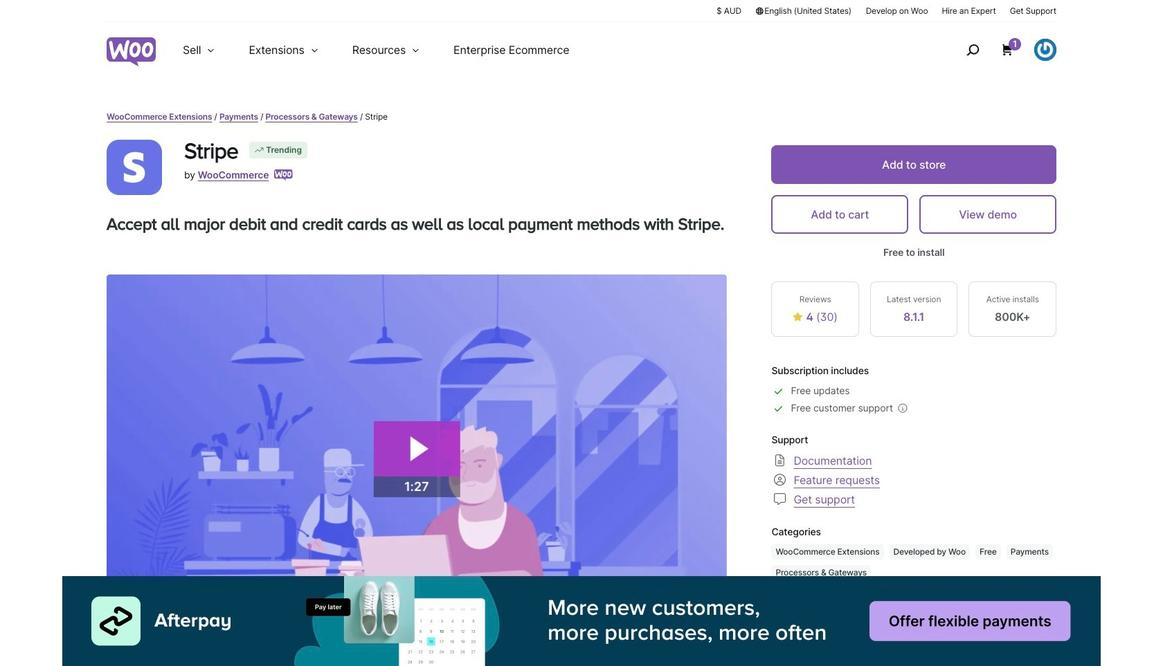 Task type: vqa. For each thing, say whether or not it's contained in the screenshot.
arrow trend up icon
yes



Task type: locate. For each thing, give the bounding box(es) containing it.
arrow trend up image
[[254, 145, 265, 156]]

search image
[[962, 39, 984, 61]]

file lines image
[[772, 453, 788, 469]]

developed by woocommerce image
[[274, 170, 293, 181]]

message image
[[772, 491, 788, 508]]

product video thumbnail image
[[109, 653, 160, 667]]



Task type: describe. For each thing, give the bounding box(es) containing it.
circle user image
[[772, 472, 788, 489]]

product icon image
[[107, 140, 162, 195]]

service navigation menu element
[[937, 27, 1057, 72]]

breadcrumb element
[[107, 111, 1057, 123]]

open account menu image
[[1035, 39, 1057, 61]]



